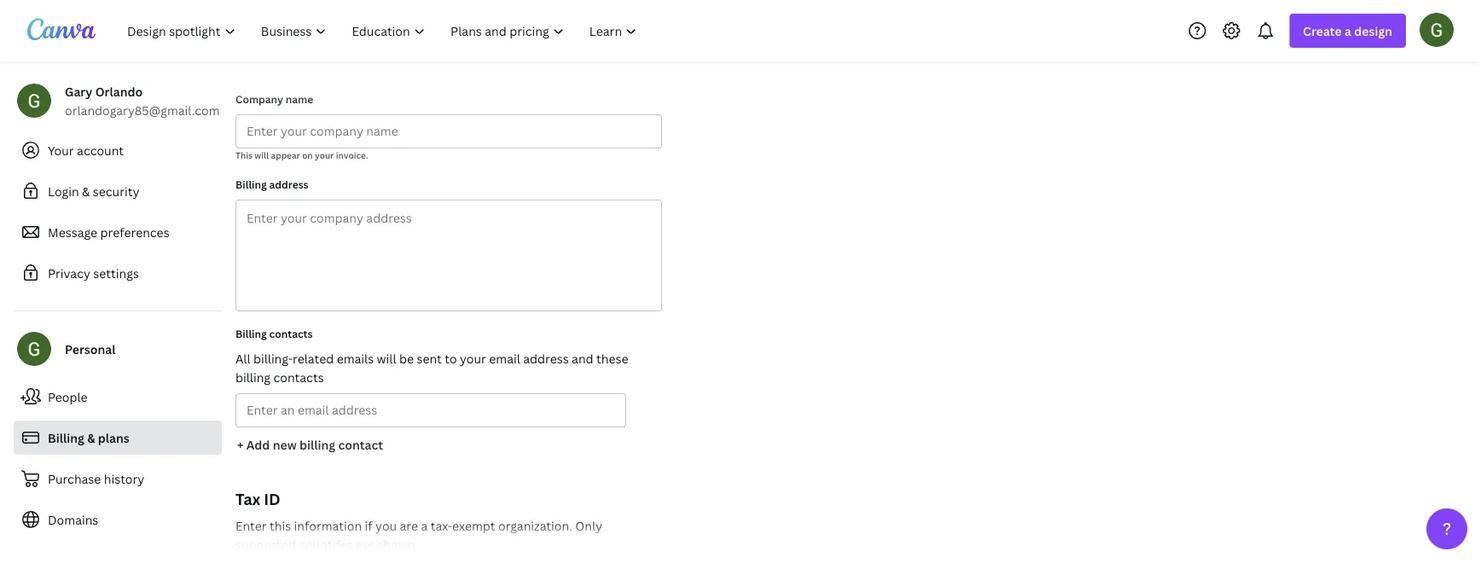 Task type: vqa. For each thing, say whether or not it's contained in the screenshot.
YOU DON'T HAVE ANY SHARED FOLDERS
no



Task type: describe. For each thing, give the bounding box(es) containing it.
your account link
[[14, 133, 222, 167]]

add
[[246, 436, 270, 453]]

account
[[77, 142, 124, 158]]

countries
[[299, 536, 353, 552]]

0 vertical spatial contacts
[[269, 326, 313, 340]]

login & security
[[48, 183, 139, 199]]

message preferences
[[48, 224, 169, 240]]

contacts inside all billing-related emails will be sent to your email address and these billing contacts
[[273, 369, 324, 385]]

gary
[[65, 83, 92, 99]]

login
[[48, 183, 79, 199]]

0 vertical spatial are
[[400, 517, 418, 534]]

0 horizontal spatial your
[[315, 149, 334, 161]]

your
[[48, 142, 74, 158]]

people link
[[14, 380, 222, 414]]

enter
[[235, 517, 267, 534]]

billing for billing contacts
[[235, 326, 267, 340]]

privacy
[[48, 265, 90, 281]]

a inside dropdown button
[[1345, 23, 1351, 39]]

billing contacts
[[235, 326, 313, 340]]

billing inside button
[[299, 436, 335, 453]]

contact
[[338, 436, 383, 453]]

create
[[1303, 23, 1342, 39]]

0 vertical spatial billing
[[279, 56, 326, 77]]

address inside all billing-related emails will be sent to your email address and these billing contacts
[[523, 350, 569, 366]]

billing for billing address
[[235, 177, 267, 191]]

settings
[[93, 265, 139, 281]]

purchase
[[48, 470, 101, 487]]

billing-
[[253, 350, 293, 366]]

security
[[93, 183, 139, 199]]

this
[[270, 517, 291, 534]]

domains link
[[14, 502, 222, 537]]

if
[[365, 517, 373, 534]]

& for login
[[82, 183, 90, 199]]

these
[[596, 350, 628, 366]]

billing & plans
[[48, 430, 129, 446]]

purchase history link
[[14, 462, 222, 496]]

+ add new billing contact button
[[235, 427, 385, 462]]

& for billing
[[87, 430, 95, 446]]

tax
[[235, 488, 260, 509]]

design
[[1354, 23, 1392, 39]]

orlando
[[95, 83, 143, 99]]

exempt
[[452, 517, 495, 534]]

plans
[[98, 430, 129, 446]]

+
[[237, 436, 243, 453]]

billing for billing & plans
[[48, 430, 84, 446]]

0 horizontal spatial are
[[356, 536, 374, 552]]

0 vertical spatial personal
[[448, 56, 513, 77]]

id
[[264, 488, 281, 509]]

tax-
[[431, 517, 452, 534]]

all
[[235, 350, 250, 366]]

invoice.
[[336, 149, 368, 161]]

preferences
[[100, 224, 169, 240]]

emails
[[337, 350, 374, 366]]

0 horizontal spatial personal
[[65, 341, 116, 357]]

people
[[48, 389, 87, 405]]

team
[[235, 56, 276, 77]]

billing & plans link
[[14, 421, 222, 455]]

orlandogary85@gmail.com
[[65, 102, 220, 118]]

your inside all billing-related emails will be sent to your email address and these billing contacts
[[460, 350, 486, 366]]

top level navigation element
[[116, 14, 651, 48]]

shown.
[[377, 536, 418, 552]]



Task type: locate. For each thing, give the bounding box(es) containing it.
1 horizontal spatial a
[[1345, 23, 1351, 39]]

personal
[[448, 56, 513, 77], [65, 341, 116, 357]]

address left the 'and'
[[523, 350, 569, 366]]

0 vertical spatial a
[[1345, 23, 1351, 39]]

a left 'tax-'
[[421, 517, 428, 534]]

will left be
[[377, 350, 396, 366]]

will right the this
[[255, 149, 269, 161]]

1 vertical spatial are
[[356, 536, 374, 552]]

1 horizontal spatial personal
[[448, 56, 513, 77]]

1 vertical spatial contacts
[[273, 369, 324, 385]]

message
[[48, 224, 97, 240]]

supported
[[235, 536, 296, 552]]

be
[[399, 350, 414, 366]]

to
[[445, 350, 457, 366]]

a
[[1345, 23, 1351, 39], [421, 517, 428, 534]]

1 vertical spatial &
[[87, 430, 95, 446]]

gary orlando orlandogary85@gmail.com
[[65, 83, 220, 118]]

0 horizontal spatial will
[[255, 149, 269, 161]]

billing inside all billing-related emails will be sent to your email address and these billing contacts
[[235, 369, 271, 385]]

billing up all
[[235, 326, 267, 340]]

personal up people
[[65, 341, 116, 357]]

a inside tax id enter this information if you are a tax-exempt organization. only supported countries are shown.
[[421, 517, 428, 534]]

1 horizontal spatial address
[[523, 350, 569, 366]]

create a design button
[[1289, 14, 1406, 48]]

Enter an email address text field
[[247, 394, 615, 427]]

0 vertical spatial information
[[329, 56, 419, 77]]

are up shown.
[[400, 517, 418, 534]]

and
[[572, 350, 593, 366]]

information
[[329, 56, 419, 77], [294, 517, 362, 534]]

0 vertical spatial your
[[315, 149, 334, 161]]

you
[[375, 517, 397, 534]]

on
[[302, 149, 313, 161]]

+ add new billing contact
[[237, 436, 383, 453]]

2 vertical spatial billing
[[48, 430, 84, 446]]

Enter your company name text field
[[247, 115, 651, 148]]

billing up name on the top left of page
[[279, 56, 326, 77]]

billing right new
[[299, 436, 335, 453]]

2 vertical spatial billing
[[299, 436, 335, 453]]

0 vertical spatial address
[[269, 177, 308, 191]]

0 horizontal spatial address
[[269, 177, 308, 191]]

billing down the this
[[235, 177, 267, 191]]

privacy settings
[[48, 265, 139, 281]]

this will appear on your invoice.
[[235, 149, 368, 161]]

all billing-related emails will be sent to your email address and these billing contacts
[[235, 350, 628, 385]]

are down if
[[356, 536, 374, 552]]

0 horizontal spatial a
[[421, 517, 428, 534]]

1 horizontal spatial your
[[460, 350, 486, 366]]

will
[[255, 149, 269, 161], [377, 350, 396, 366]]

0 vertical spatial billing
[[235, 177, 267, 191]]

a left design
[[1345, 23, 1351, 39]]

email
[[489, 350, 520, 366]]

0 vertical spatial will
[[255, 149, 269, 161]]

domains
[[48, 511, 98, 528]]

1 vertical spatial your
[[460, 350, 486, 366]]

your account
[[48, 142, 124, 158]]

team billing information for personal
[[235, 56, 513, 77]]

only
[[575, 517, 602, 534]]

address down appear
[[269, 177, 308, 191]]

address
[[269, 177, 308, 191], [523, 350, 569, 366]]

privacy settings link
[[14, 256, 222, 290]]

1 vertical spatial billing
[[235, 369, 271, 385]]

are
[[400, 517, 418, 534], [356, 536, 374, 552]]

0 vertical spatial &
[[82, 183, 90, 199]]

contacts up 'billing-'
[[269, 326, 313, 340]]

this
[[235, 149, 253, 161]]

contacts
[[269, 326, 313, 340], [273, 369, 324, 385]]

information down top level navigation element at the left top
[[329, 56, 419, 77]]

& right login
[[82, 183, 90, 199]]

gary orlando image
[[1420, 13, 1454, 47]]

Enter your company address text field
[[236, 200, 661, 311]]

your right to
[[460, 350, 486, 366]]

name
[[286, 92, 313, 106]]

sent
[[417, 350, 442, 366]]

1 vertical spatial billing
[[235, 326, 267, 340]]

1 vertical spatial information
[[294, 517, 362, 534]]

& inside login & security link
[[82, 183, 90, 199]]

information inside tax id enter this information if you are a tax-exempt organization. only supported countries are shown.
[[294, 517, 362, 534]]

related
[[293, 350, 334, 366]]

1 vertical spatial will
[[377, 350, 396, 366]]

create a design
[[1303, 23, 1392, 39]]

billing down all
[[235, 369, 271, 385]]

billing address
[[235, 177, 308, 191]]

1 horizontal spatial will
[[377, 350, 396, 366]]

tax id enter this information if you are a tax-exempt organization. only supported countries are shown.
[[235, 488, 602, 552]]

& inside billing & plans link
[[87, 430, 95, 446]]

appear
[[271, 149, 300, 161]]

company
[[235, 92, 283, 106]]

& left 'plans'
[[87, 430, 95, 446]]

billing
[[279, 56, 326, 77], [235, 369, 271, 385], [299, 436, 335, 453]]

for
[[422, 56, 444, 77]]

1 vertical spatial address
[[523, 350, 569, 366]]

company name
[[235, 92, 313, 106]]

information up the countries
[[294, 517, 362, 534]]

new
[[273, 436, 297, 453]]

organization.
[[498, 517, 572, 534]]

will inside all billing-related emails will be sent to your email address and these billing contacts
[[377, 350, 396, 366]]

your right 'on'
[[315, 149, 334, 161]]

your
[[315, 149, 334, 161], [460, 350, 486, 366]]

1 vertical spatial personal
[[65, 341, 116, 357]]

1 horizontal spatial are
[[400, 517, 418, 534]]

&
[[82, 183, 90, 199], [87, 430, 95, 446]]

billing down people
[[48, 430, 84, 446]]

contacts down related
[[273, 369, 324, 385]]

message preferences link
[[14, 215, 222, 249]]

billing
[[235, 177, 267, 191], [235, 326, 267, 340], [48, 430, 84, 446]]

history
[[104, 470, 144, 487]]

billing inside billing & plans link
[[48, 430, 84, 446]]

personal right for
[[448, 56, 513, 77]]

login & security link
[[14, 174, 222, 208]]

purchase history
[[48, 470, 144, 487]]

1 vertical spatial a
[[421, 517, 428, 534]]



